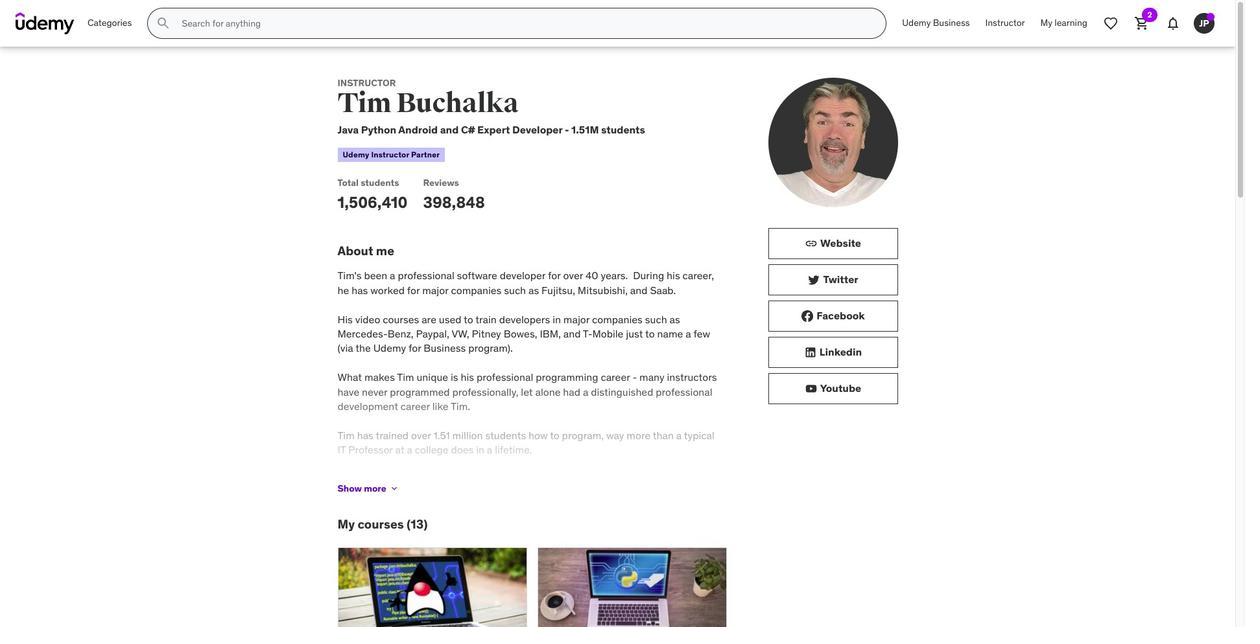 Task type: describe. For each thing, give the bounding box(es) containing it.
mitsubishi,
[[578, 284, 628, 297]]

udemy for udemy business
[[902, 17, 931, 29]]

youtube link
[[768, 374, 898, 405]]

linkedin
[[820, 346, 862, 359]]

does
[[451, 444, 474, 457]]

than
[[653, 429, 674, 442]]

my learning
[[1041, 17, 1087, 29]]

just
[[626, 327, 643, 340]]

saab.
[[650, 284, 676, 297]]

used
[[439, 313, 461, 326]]

jp
[[1199, 17, 1209, 29]]

categories
[[88, 17, 132, 29]]

learning
[[1055, 17, 1087, 29]]

as inside his video courses are used to train developers in major companies such as mercedes-benz, paypal, vw, pitney bowes, ibm, and t-mobile just to name a few (via the udemy for business program).
[[670, 313, 680, 326]]

small image for twitter
[[808, 274, 821, 287]]

development
[[338, 400, 398, 413]]

partner
[[411, 150, 440, 160]]

major inside his video courses are used to train developers in major companies such as mercedes-benz, paypal, vw, pitney bowes, ibm, and t-mobile just to name a few (via the udemy for business program).
[[563, 313, 590, 326]]

instructors
[[667, 371, 717, 384]]

2 vertical spatial instructor
[[371, 150, 409, 160]]

youtube
[[820, 382, 861, 395]]

linkedin link
[[768, 337, 898, 368]]

mobile
[[592, 327, 623, 340]]

students inside tim has trained over 1.51 million students how to program, way more than a typical it professor at a college does in a lifetime.
[[485, 429, 526, 442]]

at
[[395, 444, 404, 457]]

total students 1,506,410
[[338, 177, 408, 213]]

tim's inside in fact, tim's courses are often purchased by students struggling to get through college programming courses.
[[371, 473, 395, 486]]

have
[[338, 386, 359, 398]]

courses.
[[439, 487, 477, 500]]

business inside his video courses are used to train developers in major companies such as mercedes-benz, paypal, vw, pitney bowes, ibm, and t-mobile just to name a few (via the udemy for business program).
[[424, 342, 466, 355]]

let
[[521, 386, 533, 398]]

developer
[[512, 123, 562, 136]]

1.51
[[433, 429, 450, 442]]

bowes,
[[504, 327, 537, 340]]

udemy image
[[16, 12, 75, 34]]

software
[[457, 269, 497, 282]]

mercedes-
[[338, 327, 388, 340]]

1,506,410
[[338, 192, 408, 213]]

program,
[[562, 429, 604, 442]]

many
[[639, 371, 664, 384]]

small image for linkedin
[[804, 346, 817, 359]]

few
[[694, 327, 710, 340]]

tim has trained over 1.51 million students how to program, way more than a typical it professor at a college does in a lifetime.
[[338, 429, 715, 457]]

professional inside the tim's been a professional software developer for over 40 years.  during his career, he has worked for major companies such as fujitsu, mitsubishi, and saab.
[[398, 269, 454, 282]]

and inside his video courses are used to train developers in major companies such as mercedes-benz, paypal, vw, pitney bowes, ibm, and t-mobile just to name a few (via the udemy for business program).
[[563, 327, 581, 340]]

2 vertical spatial courses
[[358, 517, 404, 533]]

show more button
[[338, 476, 399, 502]]

a right 'than'
[[676, 429, 682, 442]]

what
[[338, 371, 362, 384]]

worked
[[370, 284, 405, 297]]

typical
[[684, 429, 715, 442]]

his inside the tim's been a professional software developer for over 40 years.  during his career, he has worked for major companies such as fujitsu, mitsubishi, and saab.
[[667, 269, 680, 282]]

fact,
[[349, 473, 369, 486]]

purchased
[[481, 473, 530, 486]]

courses inside in fact, tim's courses are often purchased by students struggling to get through college programming courses.
[[398, 473, 434, 486]]

never
[[362, 386, 387, 398]]

reviews 398,848
[[423, 177, 485, 213]]

trained
[[376, 429, 409, 442]]

facebook link
[[768, 301, 898, 332]]

lifetime.
[[495, 444, 532, 457]]

buchalka
[[396, 87, 519, 120]]

in
[[338, 473, 346, 486]]

small image for website
[[805, 237, 818, 250]]

unique
[[417, 371, 448, 384]]

way
[[606, 429, 624, 442]]

tim's inside the tim's been a professional software developer for over 40 years.  during his career, he has worked for major companies such as fujitsu, mitsubishi, and saab.
[[338, 269, 362, 282]]

been
[[364, 269, 387, 282]]

my courses (13)
[[338, 517, 428, 533]]

fujitsu,
[[542, 284, 575, 297]]

python
[[361, 123, 396, 136]]

me
[[376, 243, 394, 258]]

are inside in fact, tim's courses are often purchased by students struggling to get through college programming courses.
[[437, 473, 451, 486]]

my for my learning
[[1041, 17, 1052, 29]]

website
[[820, 237, 861, 250]]

you have alerts image
[[1207, 13, 1215, 21]]

career,
[[683, 269, 714, 282]]

through
[[668, 473, 704, 486]]

c#
[[461, 123, 475, 136]]

1 horizontal spatial professional
[[477, 371, 533, 384]]

courses inside his video courses are used to train developers in major companies such as mercedes-benz, paypal, vw, pitney bowes, ibm, and t-mobile just to name a few (via the udemy for business program).
[[383, 313, 419, 326]]

more inside tim has trained over 1.51 million students how to program, way more than a typical it professor at a college does in a lifetime.
[[627, 429, 651, 442]]

total
[[338, 177, 359, 189]]

shopping cart with 2 items image
[[1134, 16, 1150, 31]]

t-
[[583, 327, 592, 340]]

developers
[[499, 313, 550, 326]]

2 link
[[1126, 8, 1158, 39]]

he
[[338, 284, 349, 297]]

distinguished
[[591, 386, 653, 398]]

his
[[338, 313, 353, 326]]

ibm,
[[540, 327, 561, 340]]

398,848
[[423, 192, 485, 213]]

get
[[650, 473, 665, 486]]

a right at
[[407, 444, 412, 457]]

and inside instructor tim buchalka java python android and c# expert developer - 1.51m students
[[440, 123, 459, 136]]

tim inside what makes tim unique is his professional programming career - many instructors have never programmed professionally, let alone had a distinguished professional development career like tim.
[[397, 371, 414, 384]]

a inside his video courses are used to train developers in major companies such as mercedes-benz, paypal, vw, pitney bowes, ibm, and t-mobile just to name a few (via the udemy for business program).
[[686, 327, 691, 340]]

makes
[[364, 371, 395, 384]]

udemy instructor partner
[[343, 150, 440, 160]]

udemy inside his video courses are used to train developers in major companies such as mercedes-benz, paypal, vw, pitney bowes, ibm, and t-mobile just to name a few (via the udemy for business program).
[[373, 342, 406, 355]]

companies inside his video courses are used to train developers in major companies such as mercedes-benz, paypal, vw, pitney bowes, ibm, and t-mobile just to name a few (via the udemy for business program).
[[592, 313, 643, 326]]



Task type: locate. For each thing, give the bounding box(es) containing it.
reviews
[[423, 177, 459, 189]]

instructor for instructor
[[985, 17, 1025, 29]]

is
[[451, 371, 458, 384]]

0 vertical spatial in
[[553, 313, 561, 326]]

his right is
[[461, 371, 474, 384]]

as inside the tim's been a professional software developer for over 40 years.  during his career, he has worked for major companies such as fujitsu, mitsubishi, and saab.
[[528, 284, 539, 297]]

1 horizontal spatial in
[[553, 313, 561, 326]]

1 vertical spatial major
[[563, 313, 590, 326]]

such up the name
[[645, 313, 667, 326]]

0 horizontal spatial -
[[565, 123, 569, 136]]

1 vertical spatial as
[[670, 313, 680, 326]]

are up paypal,
[[422, 313, 436, 326]]

1 vertical spatial my
[[338, 517, 355, 533]]

xsmall image
[[389, 484, 399, 494]]

developer
[[500, 269, 545, 282]]

to right 'just'
[[645, 327, 655, 340]]

1 horizontal spatial more
[[627, 429, 651, 442]]

1 horizontal spatial as
[[670, 313, 680, 326]]

instructor left my learning
[[985, 17, 1025, 29]]

1 horizontal spatial udemy
[[373, 342, 406, 355]]

0 horizontal spatial more
[[364, 483, 386, 495]]

has
[[352, 284, 368, 297], [357, 429, 373, 442]]

0 horizontal spatial tim's
[[338, 269, 362, 282]]

courses up "benz,"
[[383, 313, 419, 326]]

0 vertical spatial his
[[667, 269, 680, 282]]

udemy business
[[902, 17, 970, 29]]

1 vertical spatial courses
[[398, 473, 434, 486]]

0 vertical spatial more
[[627, 429, 651, 442]]

1 vertical spatial -
[[633, 371, 637, 384]]

are up courses.
[[437, 473, 451, 486]]

his
[[667, 269, 680, 282], [461, 371, 474, 384]]

0 vertical spatial major
[[422, 284, 448, 297]]

0 vertical spatial instructor
[[985, 17, 1025, 29]]

has right he
[[352, 284, 368, 297]]

students inside total students 1,506,410
[[361, 177, 399, 189]]

for right the worked
[[407, 284, 420, 297]]

1 vertical spatial are
[[437, 473, 451, 486]]

small image
[[805, 237, 818, 250], [808, 274, 821, 287], [801, 310, 814, 323], [804, 346, 817, 359]]

1 vertical spatial more
[[364, 483, 386, 495]]

0 horizontal spatial such
[[504, 284, 526, 297]]

programming inside in fact, tim's courses are often purchased by students struggling to get through college programming courses.
[[374, 487, 436, 500]]

0 vertical spatial such
[[504, 284, 526, 297]]

professional up 'professionally,' at the left bottom of page
[[477, 371, 533, 384]]

major up t-
[[563, 313, 590, 326]]

0 vertical spatial companies
[[451, 284, 501, 297]]

business down paypal,
[[424, 342, 466, 355]]

1 horizontal spatial over
[[563, 269, 583, 282]]

for up fujitsu,
[[548, 269, 561, 282]]

professional up the worked
[[398, 269, 454, 282]]

0 vertical spatial my
[[1041, 17, 1052, 29]]

instructor for instructor tim buchalka java python android and c# expert developer - 1.51m students
[[338, 77, 396, 89]]

his up saab. at the top of page
[[667, 269, 680, 282]]

- left the 1.51m
[[565, 123, 569, 136]]

business inside udemy business link
[[933, 17, 970, 29]]

a inside the tim's been a professional software developer for over 40 years.  during his career, he has worked for major companies such as fujitsu, mitsubishi, and saab.
[[390, 269, 395, 282]]

0 vertical spatial -
[[565, 123, 569, 136]]

2 vertical spatial for
[[408, 342, 421, 355]]

0 vertical spatial are
[[422, 313, 436, 326]]

courses
[[383, 313, 419, 326], [398, 473, 434, 486], [358, 517, 404, 533]]

0 horizontal spatial udemy
[[343, 150, 369, 160]]

website link
[[768, 228, 898, 259]]

1 horizontal spatial his
[[667, 269, 680, 282]]

and left t-
[[563, 327, 581, 340]]

1 vertical spatial programming
[[374, 487, 436, 500]]

for down "benz,"
[[408, 342, 421, 355]]

in inside tim has trained over 1.51 million students how to program, way more than a typical it professor at a college does in a lifetime.
[[476, 444, 484, 457]]

small image inside 'website' link
[[805, 237, 818, 250]]

my left learning
[[1041, 17, 1052, 29]]

0 vertical spatial college
[[415, 444, 448, 457]]

more
[[627, 429, 651, 442], [364, 483, 386, 495]]

0 vertical spatial tim
[[338, 87, 391, 120]]

0 vertical spatial udemy
[[902, 17, 931, 29]]

students right by in the left bottom of the page
[[545, 473, 586, 486]]

0 horizontal spatial are
[[422, 313, 436, 326]]

are inside his video courses are used to train developers in major companies such as mercedes-benz, paypal, vw, pitney bowes, ibm, and t-mobile just to name a few (via the udemy for business program).
[[422, 313, 436, 326]]

0 horizontal spatial companies
[[451, 284, 501, 297]]

courses down at
[[398, 473, 434, 486]]

such inside his video courses are used to train developers in major companies such as mercedes-benz, paypal, vw, pitney bowes, ibm, and t-mobile just to name a few (via the udemy for business program).
[[645, 313, 667, 326]]

1 horizontal spatial companies
[[592, 313, 643, 326]]

1 vertical spatial in
[[476, 444, 484, 457]]

expert
[[477, 123, 510, 136]]

1 horizontal spatial and
[[563, 327, 581, 340]]

courses left (13) at the bottom left of page
[[358, 517, 404, 533]]

2 horizontal spatial and
[[630, 284, 648, 297]]

students up lifetime.
[[485, 429, 526, 442]]

career down programmed
[[401, 400, 430, 413]]

1 horizontal spatial such
[[645, 313, 667, 326]]

0 horizontal spatial his
[[461, 371, 474, 384]]

what makes tim unique is his professional programming career - many instructors have never programmed professionally, let alone had a distinguished professional development career like tim.
[[338, 371, 717, 413]]

0 vertical spatial has
[[352, 284, 368, 297]]

paypal,
[[416, 327, 449, 340]]

over inside tim has trained over 1.51 million students how to program, way more than a typical it professor at a college does in a lifetime.
[[411, 429, 431, 442]]

more right "way"
[[627, 429, 651, 442]]

instructor link
[[978, 8, 1033, 39]]

train
[[475, 313, 497, 326]]

0 vertical spatial career
[[601, 371, 630, 384]]

instructor down python
[[371, 150, 409, 160]]

- inside what makes tim unique is his professional programming career - many instructors have never programmed professionally, let alone had a distinguished professional development career like tim.
[[633, 371, 637, 384]]

2 vertical spatial professional
[[656, 386, 712, 398]]

companies up mobile
[[592, 313, 643, 326]]

2 horizontal spatial udemy
[[902, 17, 931, 29]]

about me
[[338, 243, 394, 258]]

android
[[398, 123, 438, 136]]

0 horizontal spatial business
[[424, 342, 466, 355]]

in up ibm,
[[553, 313, 561, 326]]

professional
[[398, 269, 454, 282], [477, 371, 533, 384], [656, 386, 712, 398]]

0 vertical spatial tim's
[[338, 269, 362, 282]]

0 horizontal spatial in
[[476, 444, 484, 457]]

tim up python
[[338, 87, 391, 120]]

has inside the tim's been a professional software developer for over 40 years.  during his career, he has worked for major companies such as fujitsu, mitsubishi, and saab.
[[352, 284, 368, 297]]

tim's right fact,
[[371, 473, 395, 486]]

tim.
[[451, 400, 470, 413]]

programming up (13) at the bottom left of page
[[374, 487, 436, 500]]

tim's been a professional software developer for over 40 years.  during his career, he has worked for major companies such as fujitsu, mitsubishi, and saab.
[[338, 269, 714, 297]]

instructor up python
[[338, 77, 396, 89]]

my for my courses (13)
[[338, 517, 355, 533]]

for
[[548, 269, 561, 282], [407, 284, 420, 297], [408, 342, 421, 355]]

small image for facebook
[[801, 310, 814, 323]]

students inside instructor tim buchalka java python android and c# expert developer - 1.51m students
[[601, 123, 645, 136]]

0 vertical spatial for
[[548, 269, 561, 282]]

0 horizontal spatial programming
[[374, 487, 436, 500]]

tim's up he
[[338, 269, 362, 282]]

more left xsmall image
[[364, 483, 386, 495]]

programming
[[536, 371, 598, 384], [374, 487, 436, 500]]

wishlist image
[[1103, 16, 1119, 31]]

small image inside twitter 'link'
[[808, 274, 821, 287]]

1 vertical spatial companies
[[592, 313, 643, 326]]

instructor tim buchalka java python android and c# expert developer - 1.51m students
[[338, 77, 645, 136]]

categories button
[[80, 8, 140, 39]]

students right the 1.51m
[[601, 123, 645, 136]]

twitter
[[823, 273, 858, 286]]

companies inside the tim's been a professional software developer for over 40 years.  during his career, he has worked for major companies such as fujitsu, mitsubishi, and saab.
[[451, 284, 501, 297]]

about
[[338, 243, 373, 258]]

0 horizontal spatial my
[[338, 517, 355, 533]]

college down 1.51
[[415, 444, 448, 457]]

has up it professor
[[357, 429, 373, 442]]

0 horizontal spatial over
[[411, 429, 431, 442]]

Search for anything text field
[[179, 12, 870, 34]]

0 vertical spatial business
[[933, 17, 970, 29]]

1 vertical spatial tim
[[397, 371, 414, 384]]

students up the 1,506,410
[[361, 177, 399, 189]]

has inside tim has trained over 1.51 million students how to program, way more than a typical it professor at a college does in a lifetime.
[[357, 429, 373, 442]]

tim
[[338, 87, 391, 120], [397, 371, 414, 384], [338, 429, 355, 442]]

1 vertical spatial such
[[645, 313, 667, 326]]

career up distinguished
[[601, 371, 630, 384]]

and left c#
[[440, 123, 459, 136]]

in
[[553, 313, 561, 326], [476, 444, 484, 457]]

1 horizontal spatial college
[[415, 444, 448, 457]]

tim up it professor
[[338, 429, 355, 442]]

programming up had
[[536, 371, 598, 384]]

over inside the tim's been a professional software developer for over 40 years.  during his career, he has worked for major companies such as fujitsu, mitsubishi, and saab.
[[563, 269, 583, 282]]

companies down software
[[451, 284, 501, 297]]

to inside tim has trained over 1.51 million students how to program, way more than a typical it professor at a college does in a lifetime.
[[550, 429, 559, 442]]

show
[[338, 483, 362, 495]]

1 vertical spatial career
[[401, 400, 430, 413]]

0 horizontal spatial college
[[338, 487, 371, 500]]

such inside the tim's been a professional software developer for over 40 years.  during his career, he has worked for major companies such as fujitsu, mitsubishi, and saab.
[[504, 284, 526, 297]]

instructor inside instructor tim buchalka java python android and c# expert developer - 1.51m students
[[338, 77, 396, 89]]

major up the used
[[422, 284, 448, 297]]

2
[[1147, 10, 1152, 19]]

1 vertical spatial college
[[338, 487, 371, 500]]

and inside the tim's been a professional software developer for over 40 years.  during his career, he has worked for major companies such as fujitsu, mitsubishi, and saab.
[[630, 284, 648, 297]]

in inside his video courses are used to train developers in major companies such as mercedes-benz, paypal, vw, pitney bowes, ibm, and t-mobile just to name a few (via the udemy for business program).
[[553, 313, 561, 326]]

1 horizontal spatial programming
[[536, 371, 598, 384]]

1 vertical spatial tim's
[[371, 473, 395, 486]]

twitter link
[[768, 265, 898, 296]]

college
[[415, 444, 448, 457], [338, 487, 371, 500]]

to right how
[[550, 429, 559, 442]]

major inside the tim's been a professional software developer for over 40 years.  during his career, he has worked for major companies such as fujitsu, mitsubishi, and saab.
[[422, 284, 448, 297]]

1 vertical spatial udemy
[[343, 150, 369, 160]]

vw,
[[452, 327, 469, 340]]

2 vertical spatial udemy
[[373, 342, 406, 355]]

1 vertical spatial over
[[411, 429, 431, 442]]

0 horizontal spatial major
[[422, 284, 448, 297]]

a inside what makes tim unique is his professional programming career - many instructors have never programmed professionally, let alone had a distinguished professional development career like tim.
[[583, 386, 588, 398]]

submit search image
[[156, 16, 171, 31]]

1 horizontal spatial are
[[437, 473, 451, 486]]

1 horizontal spatial major
[[563, 313, 590, 326]]

0 vertical spatial as
[[528, 284, 539, 297]]

1 horizontal spatial career
[[601, 371, 630, 384]]

students inside in fact, tim's courses are often purchased by students struggling to get through college programming courses.
[[545, 473, 586, 486]]

(via
[[338, 342, 353, 355]]

instructor
[[985, 17, 1025, 29], [338, 77, 396, 89], [371, 150, 409, 160]]

college down fact,
[[338, 487, 371, 500]]

small image
[[805, 383, 818, 396]]

as down developer
[[528, 284, 539, 297]]

small image left twitter
[[808, 274, 821, 287]]

his inside what makes tim unique is his professional programming career - many instructors have never programmed professionally, let alone had a distinguished professional development career like tim.
[[461, 371, 474, 384]]

1 horizontal spatial -
[[633, 371, 637, 384]]

program).
[[468, 342, 513, 355]]

pitney
[[472, 327, 501, 340]]

1 horizontal spatial tim's
[[371, 473, 395, 486]]

tim up programmed
[[397, 371, 414, 384]]

1.51m
[[571, 123, 599, 136]]

in fact, tim's courses are often purchased by students struggling to get through college programming courses.
[[338, 473, 704, 500]]

over left 1.51
[[411, 429, 431, 442]]

small image left facebook
[[801, 310, 814, 323]]

programmed
[[390, 386, 450, 398]]

2 vertical spatial and
[[563, 327, 581, 340]]

college inside in fact, tim's courses are often purchased by students struggling to get through college programming courses.
[[338, 487, 371, 500]]

struggling
[[589, 473, 636, 486]]

tim buchalka image
[[768, 78, 898, 208]]

0 horizontal spatial professional
[[398, 269, 454, 282]]

as
[[528, 284, 539, 297], [670, 313, 680, 326]]

his video courses are used to train developers in major companies such as mercedes-benz, paypal, vw, pitney bowes, ibm, and t-mobile just to name a few (via the udemy for business program).
[[338, 313, 710, 355]]

benz,
[[388, 327, 414, 340]]

1 vertical spatial instructor
[[338, 77, 396, 89]]

over left 40
[[563, 269, 583, 282]]

and
[[440, 123, 459, 136], [630, 284, 648, 297], [563, 327, 581, 340]]

1 vertical spatial business
[[424, 342, 466, 355]]

2 horizontal spatial professional
[[656, 386, 712, 398]]

more inside button
[[364, 483, 386, 495]]

1 horizontal spatial business
[[933, 17, 970, 29]]

professional down instructors at the right
[[656, 386, 712, 398]]

often
[[454, 473, 478, 486]]

small image left linkedin
[[804, 346, 817, 359]]

and down during
[[630, 284, 648, 297]]

for inside his video courses are used to train developers in major companies such as mercedes-benz, paypal, vw, pitney bowes, ibm, and t-mobile just to name a few (via the udemy for business program).
[[408, 342, 421, 355]]

tim inside tim has trained over 1.51 million students how to program, way more than a typical it professor at a college does in a lifetime.
[[338, 429, 355, 442]]

a up the worked
[[390, 269, 395, 282]]

to inside in fact, tim's courses are often purchased by students struggling to get through college programming courses.
[[638, 473, 648, 486]]

such down developer
[[504, 284, 526, 297]]

like
[[432, 400, 449, 413]]

a right had
[[583, 386, 588, 398]]

companies
[[451, 284, 501, 297], [592, 313, 643, 326]]

udemy for udemy instructor partner
[[343, 150, 369, 160]]

0 horizontal spatial and
[[440, 123, 459, 136]]

alone
[[535, 386, 561, 398]]

- inside instructor tim buchalka java python android and c# expert developer - 1.51m students
[[565, 123, 569, 136]]

million
[[452, 429, 483, 442]]

jp link
[[1189, 8, 1220, 39]]

2 vertical spatial tim
[[338, 429, 355, 442]]

show more
[[338, 483, 386, 495]]

a left lifetime.
[[487, 444, 492, 457]]

udemy business link
[[894, 8, 978, 39]]

business left the instructor link
[[933, 17, 970, 29]]

my
[[1041, 17, 1052, 29], [338, 517, 355, 533]]

0 vertical spatial over
[[563, 269, 583, 282]]

programming inside what makes tim unique is his professional programming career - many instructors have never programmed professionally, let alone had a distinguished professional development career like tim.
[[536, 371, 598, 384]]

in right does
[[476, 444, 484, 457]]

small image left website
[[805, 237, 818, 250]]

0 vertical spatial programming
[[536, 371, 598, 384]]

as up the name
[[670, 313, 680, 326]]

1 vertical spatial and
[[630, 284, 648, 297]]

small image inside facebook link
[[801, 310, 814, 323]]

0 horizontal spatial career
[[401, 400, 430, 413]]

0 vertical spatial courses
[[383, 313, 419, 326]]

a left the few
[[686, 327, 691, 340]]

0 vertical spatial professional
[[398, 269, 454, 282]]

1 vertical spatial for
[[407, 284, 420, 297]]

business
[[933, 17, 970, 29], [424, 342, 466, 355]]

1 horizontal spatial my
[[1041, 17, 1052, 29]]

to left the get
[[638, 473, 648, 486]]

- left many
[[633, 371, 637, 384]]

my inside my learning link
[[1041, 17, 1052, 29]]

notifications image
[[1165, 16, 1181, 31]]

it professor
[[338, 444, 393, 457]]

(13)
[[407, 517, 428, 533]]

small image inside "linkedin" "link"
[[804, 346, 817, 359]]

during
[[633, 269, 664, 282]]

professionally,
[[452, 386, 518, 398]]

tim inside instructor tim buchalka java python android and c# expert developer - 1.51m students
[[338, 87, 391, 120]]

my down show
[[338, 517, 355, 533]]

0 horizontal spatial as
[[528, 284, 539, 297]]

1 vertical spatial has
[[357, 429, 373, 442]]

video
[[355, 313, 380, 326]]

1 vertical spatial his
[[461, 371, 474, 384]]

1 vertical spatial professional
[[477, 371, 533, 384]]

0 vertical spatial and
[[440, 123, 459, 136]]

facebook
[[817, 310, 865, 323]]

to up vw,
[[464, 313, 473, 326]]

by
[[532, 473, 543, 486]]

college inside tim has trained over 1.51 million students how to program, way more than a typical it professor at a college does in a lifetime.
[[415, 444, 448, 457]]



Task type: vqa. For each thing, say whether or not it's contained in the screenshot.
the Tim's in In fact, Tim's courses are often purchased by students struggling to get through college programming courses.
yes



